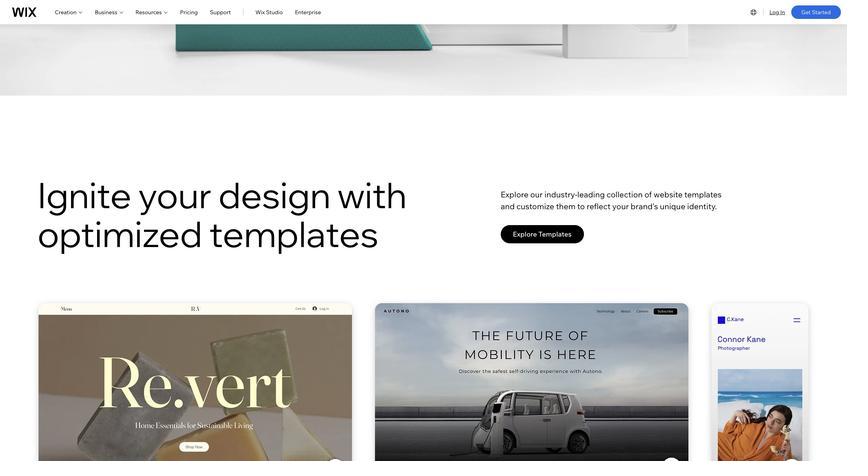 Task type: locate. For each thing, give the bounding box(es) containing it.
unique
[[660, 201, 685, 212]]

0 horizontal spatial your
[[138, 173, 212, 217]]

explore templates
[[513, 230, 572, 239]]

and
[[501, 201, 515, 212]]

pricing link
[[180, 8, 198, 16]]

optimized
[[37, 212, 202, 256]]

explore up and
[[501, 189, 529, 200]]

ignite
[[37, 173, 131, 217]]

explore down customize
[[513, 230, 537, 239]]

0 vertical spatial explore
[[501, 189, 529, 200]]

log
[[770, 9, 779, 15]]

explore inside explore our industry-leading collection of website templates and customize them to reflect your brand's unique identity.
[[501, 189, 529, 200]]

get started link
[[791, 5, 841, 19]]

0 horizontal spatial templates
[[209, 212, 379, 256]]

log in link
[[770, 8, 785, 16]]

1 vertical spatial templates
[[209, 212, 379, 256]]

identity.
[[687, 201, 717, 212]]

get
[[801, 9, 811, 15]]

creation button
[[55, 8, 83, 16]]

ignite your design with optimized templates
[[37, 173, 407, 256]]

1 horizontal spatial your
[[612, 201, 629, 212]]

your inside ignite your design with optimized templates
[[138, 173, 212, 217]]

enterprise
[[295, 9, 321, 15]]

explore
[[501, 189, 529, 200], [513, 230, 537, 239]]

0 vertical spatial templates
[[684, 189, 722, 200]]

explore for explore our industry-leading collection of website templates and customize them to reflect your brand's unique identity.
[[501, 189, 529, 200]]

your
[[138, 173, 212, 217], [612, 201, 629, 212]]

explore inside 'explore templates' link
[[513, 230, 537, 239]]

templates
[[684, 189, 722, 200], [209, 212, 379, 256]]

1 vertical spatial explore
[[513, 230, 537, 239]]

template for a business website image
[[375, 303, 688, 461]]

1 horizontal spatial templates
[[684, 189, 722, 200]]

them
[[556, 201, 576, 212]]

wix studio
[[255, 9, 283, 15]]

business button
[[95, 8, 123, 16]]

support link
[[210, 8, 231, 16]]

your inside explore our industry-leading collection of website templates and customize them to reflect your brand's unique identity.
[[612, 201, 629, 212]]

homepage for an ecommerce website selling sporting equipment featuring a mobile version and the site theme tool. image
[[0, 0, 847, 96]]

templates inside explore our industry-leading collection of website templates and customize them to reflect your brand's unique identity.
[[684, 189, 722, 200]]

business
[[95, 9, 117, 15]]



Task type: vqa. For each thing, say whether or not it's contained in the screenshot.
designer- at the bottom right of page
no



Task type: describe. For each thing, give the bounding box(es) containing it.
explore for explore templates
[[513, 230, 537, 239]]

website
[[654, 189, 683, 200]]

leading
[[577, 189, 605, 200]]

customize
[[517, 201, 554, 212]]

industry-
[[545, 189, 577, 200]]

resources
[[136, 9, 162, 15]]

get started
[[801, 9, 831, 15]]

language selector, english selected image
[[750, 8, 758, 16]]

our
[[530, 189, 543, 200]]

resources button
[[136, 8, 168, 16]]

reflect
[[587, 201, 611, 212]]

support
[[210, 9, 231, 15]]

explore our industry-leading collection of website templates and customize them to reflect your brand's unique identity.
[[501, 189, 722, 212]]

collection
[[607, 189, 643, 200]]

studio
[[266, 9, 283, 15]]

wix studio link
[[255, 8, 283, 16]]

template for an ecommerce website image
[[39, 303, 352, 461]]

templates
[[539, 230, 572, 239]]

with
[[338, 173, 407, 217]]

mobile view of a template for a photography website image
[[712, 303, 809, 461]]

explore templates link
[[501, 225, 584, 244]]

to
[[577, 201, 585, 212]]

pricing
[[180, 9, 198, 15]]

wix
[[255, 9, 265, 15]]

of
[[645, 189, 652, 200]]

started
[[812, 9, 831, 15]]

templates inside ignite your design with optimized templates
[[209, 212, 379, 256]]

creation
[[55, 9, 77, 15]]

design
[[218, 173, 331, 217]]

brand's
[[631, 201, 658, 212]]

enterprise link
[[295, 8, 321, 16]]

in
[[780, 9, 785, 15]]

log in
[[770, 9, 785, 15]]



